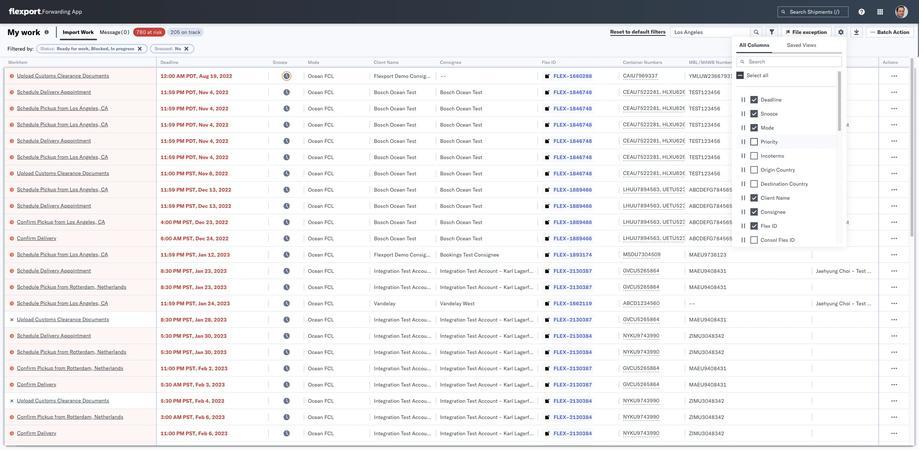 Task type: vqa. For each thing, say whether or not it's contained in the screenshot.
9th Schedule from the bottom
yes



Task type: locate. For each thing, give the bounding box(es) containing it.
4 2130384 from the top
[[570, 414, 592, 421]]

1846748 for "schedule pickup from los angeles, ca" link related to 1st schedule pickup from los angeles, ca button
[[570, 105, 592, 112]]

1 omkar savant from the top
[[816, 122, 849, 128]]

pst, down "8:30 pm pst, jan 28, 2023"
[[183, 333, 194, 340]]

1 flex-1846748 from the top
[[554, 89, 592, 96]]

1 horizontal spatial flex
[[761, 223, 771, 230]]

1 vertical spatial 13,
[[209, 203, 217, 210]]

am for 12:00
[[176, 73, 185, 79]]

0 vertical spatial confirm pickup from rotterdam, netherlands link
[[17, 365, 123, 372]]

2 choi from the top
[[839, 301, 850, 307]]

feb left 3,
[[195, 382, 205, 389]]

flex id
[[542, 60, 556, 65], [761, 223, 777, 230]]

6,
[[206, 414, 211, 421], [209, 431, 213, 437]]

gvcu5265864
[[623, 268, 660, 274], [623, 284, 660, 291], [623, 317, 660, 323], [623, 365, 660, 372], [623, 382, 660, 388]]

hlxu6269489, for "schedule pickup from los angeles, ca" link for second schedule pickup from los angeles, ca button from the top of the page
[[662, 121, 700, 128]]

schedule for "schedule pickup from rotterdam, netherlands" button corresponding to 8:30 pm pst, jan 23, 2023
[[17, 284, 39, 291]]

0 vertical spatial country
[[776, 167, 795, 173]]

1 vertical spatial 5:30 pm pst, jan 30, 2023
[[161, 349, 227, 356]]

2 vandelay from the left
[[440, 301, 462, 307]]

8:30 pm pst, jan 23, 2023 down 11:59 pm pst, jan 12, 2023
[[161, 268, 227, 275]]

los for 5th schedule pickup from los angeles, ca button from the top
[[70, 251, 78, 258]]

3 gaurav jawla from the top
[[816, 105, 847, 112]]

2023 right 3,
[[212, 382, 225, 389]]

0 vertical spatial 11:59 pm pst, dec 13, 2022
[[161, 187, 231, 193]]

1 vertical spatial id
[[772, 223, 777, 230]]

0 vertical spatial confirm delivery link
[[17, 235, 56, 242]]

resize handle column header
[[147, 57, 156, 451], [260, 57, 269, 451], [295, 57, 304, 451], [362, 57, 370, 451], [428, 57, 436, 451], [529, 57, 538, 451], [611, 57, 619, 451], [677, 57, 685, 451], [804, 57, 813, 451], [870, 57, 879, 451], [900, 57, 909, 451]]

2 vertical spatial confirm delivery
[[17, 430, 56, 437]]

13, up 4:00 pm pst, dec 23, 2022
[[209, 203, 217, 210]]

schedule pickup from rotterdam, netherlands button
[[17, 284, 126, 292], [17, 349, 126, 357]]

origin up the jaehyung choi - test destination agent
[[867, 268, 881, 275]]

1 savant from the top
[[833, 122, 849, 128]]

schedule pickup from rotterdam, netherlands for 5:30 pm pst, jan 30, 2023
[[17, 349, 126, 356]]

lagerfeld
[[448, 268, 470, 275], [514, 268, 536, 275], [448, 284, 470, 291], [514, 284, 536, 291], [448, 317, 470, 323], [514, 317, 536, 323], [448, 333, 470, 340], [514, 333, 536, 340], [448, 349, 470, 356], [514, 349, 536, 356], [448, 366, 470, 372], [514, 366, 536, 372], [448, 382, 470, 389], [514, 382, 536, 389], [448, 398, 470, 405], [514, 398, 536, 405], [448, 414, 470, 421], [514, 414, 536, 421], [448, 431, 470, 437], [514, 431, 536, 437]]

gaurav jawla
[[816, 73, 847, 79], [816, 89, 847, 96], [816, 105, 847, 112], [816, 138, 847, 144]]

resize handle column header for client name
[[428, 57, 436, 451]]

6 fcl from the top
[[325, 154, 334, 161]]

0 vertical spatial choi
[[839, 268, 850, 275]]

id inside button
[[551, 60, 556, 65]]

demo
[[395, 73, 409, 79], [395, 252, 409, 258]]

ca for 5th schedule pickup from los angeles, ca button from the top
[[101, 251, 108, 258]]

3 schedule pickup from los angeles, ca link from the top
[[17, 153, 108, 161]]

0 vertical spatial confirm delivery
[[17, 235, 56, 242]]

2 8:30 from the top
[[161, 284, 172, 291]]

2 flex-1846748 from the top
[[554, 105, 592, 112]]

feb for 11:00 pm pst, feb 6, 2023
[[198, 431, 207, 437]]

1 gaurav from the top
[[816, 73, 833, 79]]

ca for confirm pickup from los angeles, ca button
[[98, 219, 105, 225]]

0 vertical spatial 8:30 pm pst, jan 23, 2023
[[161, 268, 227, 275]]

17 flex- from the top
[[554, 333, 570, 340]]

2 upload customs clearance documents link from the top
[[17, 170, 109, 177]]

no
[[175, 46, 181, 51]]

jaehyung for jaehyung choi - test origin agent
[[816, 268, 838, 275]]

numbers for container numbers
[[644, 60, 662, 65]]

5:30 pm pst, jan 30, 2023 up 11:00 pm pst, feb 2, 2023
[[161, 349, 227, 356]]

hlxu8034992 for "schedule pickup from los angeles, ca" link for second schedule pickup from los angeles, ca button from the top of the page
[[702, 121, 738, 128]]

3 1846748 from the top
[[570, 122, 592, 128]]

pickup for "schedule pickup from rotterdam, netherlands" button corresponding to 8:30 pm pst, jan 23, 2023
[[40, 284, 56, 291]]

24, for 2022
[[206, 235, 214, 242]]

24, up 28, at the left
[[208, 301, 216, 307]]

1 vertical spatial 23,
[[205, 268, 213, 275]]

1 vertical spatial client
[[761, 195, 775, 202]]

5:30 up 3:00
[[161, 398, 172, 405]]

1 vertical spatial schedule pickup from rotterdam, netherlands link
[[17, 349, 126, 356]]

flexport demo consignee for -
[[374, 73, 435, 79]]

1 clearance from the top
[[57, 72, 81, 79]]

confirm delivery for 5:30 am pst, feb 3, 2023
[[17, 382, 56, 388]]

7 flex- from the top
[[554, 170, 570, 177]]

2 ceau7522281, hlxu6269489, hlxu8034992 from the top
[[623, 105, 738, 112]]

rotterdam, for "schedule pickup from rotterdam, netherlands" button corresponding to 8:30 pm pst, jan 23, 2023
[[70, 284, 96, 291]]

2 schedule pickup from los angeles, ca button from the top
[[17, 121, 108, 129]]

7 fcl from the top
[[325, 170, 334, 177]]

1 horizontal spatial id
[[772, 223, 777, 230]]

0 horizontal spatial name
[[387, 60, 399, 65]]

1660288
[[570, 73, 592, 79]]

3 upload customs clearance documents link from the top
[[17, 316, 109, 323]]

schedule for "schedule pickup from rotterdam, netherlands" button associated with 5:30 pm pst, jan 30, 2023
[[17, 349, 39, 356]]

pst, up 4:00 pm pst, dec 23, 2022
[[186, 203, 197, 210]]

2 horizontal spatial flex
[[779, 237, 788, 244]]

numbers
[[644, 60, 662, 65], [716, 60, 734, 65]]

1 confirm pickup from rotterdam, netherlands from the top
[[17, 365, 123, 372]]

hlxu6269489,
[[662, 89, 700, 95], [662, 105, 700, 112], [662, 121, 700, 128], [662, 138, 700, 144], [662, 154, 700, 161], [662, 170, 700, 177]]

status
[[41, 46, 54, 51]]

4 11:59 from the top
[[161, 138, 175, 144]]

feb up 11:00 pm pst, feb 6, 2023
[[195, 414, 205, 421]]

jan up '11:59 pm pst, jan 24, 2023'
[[195, 284, 203, 291]]

14 ocean fcl from the top
[[308, 284, 334, 291]]

5:30 up 11:00 pm pst, feb 2, 2023
[[161, 349, 172, 356]]

flex-1889466 button
[[542, 185, 594, 195], [542, 185, 594, 195], [542, 201, 594, 211], [542, 201, 594, 211], [542, 217, 594, 228], [542, 217, 594, 228], [542, 234, 594, 244], [542, 234, 594, 244]]

4 schedule delivery appointment from the top
[[17, 268, 91, 274]]

am right 6:00
[[173, 235, 182, 242]]

2 appointment from the top
[[61, 137, 91, 144]]

0 vertical spatial schedule pickup from rotterdam, netherlands
[[17, 284, 126, 291]]

confirm pickup from rotterdam, netherlands link
[[17, 365, 123, 372], [17, 414, 123, 421]]

numbers up ymluw236679313
[[716, 60, 734, 65]]

2 vertical spatial confirm delivery link
[[17, 430, 56, 437]]

1 nyku9743990 from the top
[[623, 333, 660, 340]]

all columns button
[[736, 38, 772, 53]]

1 vertical spatial flex
[[761, 223, 771, 230]]

id right consol
[[790, 237, 795, 244]]

choi
[[839, 268, 850, 275], [839, 301, 850, 307]]

schedule pickup from los angeles, ca link for 6th schedule pickup from los angeles, ca button
[[17, 300, 108, 307]]

jawla for "schedule pickup from los angeles, ca" link related to 1st schedule pickup from los angeles, ca button
[[834, 105, 847, 112]]

feb down 5:30 am pst, feb 3, 2023
[[195, 398, 204, 405]]

1 hlxu8034992 from the top
[[702, 89, 738, 95]]

0 horizontal spatial vandelay
[[374, 301, 395, 307]]

1 vertical spatial 11:00
[[161, 366, 175, 372]]

0 horizontal spatial mode
[[308, 60, 319, 65]]

snoozed
[[155, 46, 172, 51]]

23, down 12,
[[205, 268, 213, 275]]

4, for schedule delivery appointment 'link' corresponding to first the schedule delivery appointment button from the top of the page
[[210, 89, 214, 96]]

confirm pickup from los angeles, ca button
[[17, 218, 105, 227]]

3 schedule pickup from los angeles, ca button from the top
[[17, 153, 108, 161]]

feb left 2,
[[198, 366, 207, 372]]

los for 4th schedule pickup from los angeles, ca button from the top
[[70, 186, 78, 193]]

dec up 4:00 pm pst, dec 23, 2022
[[198, 203, 208, 210]]

24, up 12,
[[206, 235, 214, 242]]

los inside button
[[67, 219, 75, 225]]

abcdefg78456546
[[689, 187, 739, 193], [689, 203, 739, 210], [689, 219, 739, 226], [689, 235, 739, 242]]

clearance
[[57, 72, 81, 79], [57, 170, 81, 177], [57, 316, 81, 323], [57, 398, 81, 404]]

ca for second schedule pickup from los angeles, ca button from the top of the page
[[101, 121, 108, 128]]

savant
[[833, 122, 849, 128], [833, 219, 849, 226]]

0 horizontal spatial flex
[[542, 60, 550, 65]]

karl
[[437, 268, 447, 275], [504, 268, 513, 275], [437, 284, 447, 291], [504, 284, 513, 291], [437, 317, 447, 323], [504, 317, 513, 323], [437, 333, 447, 340], [504, 333, 513, 340], [437, 349, 447, 356], [504, 349, 513, 356], [437, 366, 447, 372], [504, 366, 513, 372], [437, 382, 447, 389], [504, 382, 513, 389], [437, 398, 447, 405], [504, 398, 513, 405], [437, 414, 447, 421], [504, 414, 513, 421], [437, 431, 447, 437], [504, 431, 513, 437]]

1 vertical spatial country
[[789, 181, 808, 188]]

14 fcl from the top
[[325, 284, 334, 291]]

from for "schedule pickup from los angeles, ca" link for 5th schedule pickup from los angeles, ca button from the top
[[58, 251, 68, 258]]

nyku9743990
[[623, 333, 660, 340], [623, 349, 660, 356], [623, 398, 660, 405], [623, 414, 660, 421], [623, 431, 660, 437]]

5:30 pm pst, jan 30, 2023 down "8:30 pm pst, jan 28, 2023"
[[161, 333, 227, 340]]

at
[[147, 29, 152, 35]]

pickup for second schedule pickup from los angeles, ca button from the top of the page
[[40, 121, 56, 128]]

risk
[[153, 29, 162, 35]]

1 vertical spatial agent
[[896, 301, 910, 307]]

mode button
[[304, 58, 363, 65]]

confirm for confirm pickup from rotterdam, netherlands link related to 3:00
[[17, 414, 36, 421]]

netherlands
[[97, 284, 126, 291], [97, 349, 126, 356], [94, 365, 123, 372], [94, 414, 123, 421]]

4 resize handle column header from the left
[[362, 57, 370, 451]]

1889466
[[570, 187, 592, 193], [570, 203, 592, 210], [570, 219, 592, 226], [570, 235, 592, 242]]

pst, up 5:30 pm pst, feb 4, 2023
[[183, 382, 194, 389]]

1 vertical spatial client name
[[761, 195, 790, 202]]

11:59 for 4th the schedule delivery appointment button from the bottom of the page's schedule delivery appointment 'link'
[[161, 138, 175, 144]]

flex-2130384
[[554, 333, 592, 340], [554, 349, 592, 356], [554, 398, 592, 405], [554, 414, 592, 421], [554, 431, 592, 437]]

5 schedule pickup from los angeles, ca button from the top
[[17, 251, 108, 259]]

batch
[[877, 29, 892, 35]]

11:00 for 11:00 pm pst, feb 2, 2023
[[161, 366, 175, 372]]

4 ceau7522281, hlxu6269489, hlxu8034992 from the top
[[623, 138, 738, 144]]

0 vertical spatial 11:00
[[161, 170, 175, 177]]

id up flex-1660288
[[551, 60, 556, 65]]

2 1889466 from the top
[[570, 203, 592, 210]]

0 vertical spatial flexport demo consignee
[[374, 73, 435, 79]]

1 : from the left
[[54, 46, 55, 51]]

0 vertical spatial flex
[[542, 60, 550, 65]]

4 confirm from the top
[[17, 382, 36, 388]]

20 ocean fcl from the top
[[308, 382, 334, 389]]

schedule pickup from los angeles, ca link
[[17, 104, 108, 112], [17, 121, 108, 128], [17, 153, 108, 161], [17, 186, 108, 193], [17, 251, 108, 258], [17, 300, 108, 307]]

0 horizontal spatial snooze
[[272, 60, 287, 65]]

jaehyung choi - test origin agent
[[816, 268, 897, 275]]

4 schedule pickup from los angeles, ca link from the top
[[17, 186, 108, 193]]

1 vertical spatial name
[[776, 195, 790, 202]]

rotterdam, for confirm pickup from rotterdam, netherlands button corresponding to 11:00 pm pst, feb 2, 2023
[[67, 365, 93, 372]]

1 horizontal spatial deadline
[[761, 97, 782, 103]]

5 2130384 from the top
[[570, 431, 592, 437]]

netherlands for confirm pickup from rotterdam, netherlands link related to 3:00
[[94, 414, 123, 421]]

1 vertical spatial --
[[689, 301, 696, 307]]

1 appointment from the top
[[61, 89, 91, 95]]

0 horizontal spatial client name
[[374, 60, 399, 65]]

1 test123456 from the top
[[689, 89, 720, 96]]

numbers up caiu7969337
[[644, 60, 662, 65]]

los for 6th schedule pickup from los angeles, ca button
[[70, 300, 78, 307]]

8:30 down '11:59 pm pst, jan 24, 2023'
[[161, 317, 172, 323]]

760
[[136, 29, 146, 35]]

1 horizontal spatial client
[[761, 195, 775, 202]]

pickup for 3:00 am pst, feb 6, 2023's confirm pickup from rotterdam, netherlands button
[[37, 414, 53, 421]]

5 fcl from the top
[[325, 138, 334, 144]]

6, down 3:00 am pst, feb 6, 2023
[[209, 431, 213, 437]]

confirm pickup from rotterdam, netherlands link for 3:00
[[17, 414, 123, 421]]

2130384
[[570, 333, 592, 340], [570, 349, 592, 356], [570, 398, 592, 405], [570, 414, 592, 421], [570, 431, 592, 437]]

schedule delivery appointment
[[17, 89, 91, 95], [17, 137, 91, 144], [17, 203, 91, 209], [17, 268, 91, 274], [17, 333, 91, 339]]

0 vertical spatial mode
[[308, 60, 319, 65]]

5 confirm from the top
[[17, 414, 36, 421]]

0 vertical spatial --
[[440, 73, 447, 79]]

-
[[440, 73, 443, 79], [443, 73, 447, 79], [433, 268, 436, 275], [499, 268, 502, 275], [852, 268, 855, 275], [433, 284, 436, 291], [499, 284, 502, 291], [689, 301, 692, 307], [692, 301, 696, 307], [852, 301, 855, 307], [433, 317, 436, 323], [499, 317, 502, 323], [433, 333, 436, 340], [499, 333, 502, 340], [433, 349, 436, 356], [499, 349, 502, 356], [433, 366, 436, 372], [499, 366, 502, 372], [433, 382, 436, 389], [499, 382, 502, 389], [433, 398, 436, 405], [499, 398, 502, 405], [433, 414, 436, 421], [499, 414, 502, 421], [433, 431, 436, 437], [499, 431, 502, 437]]

2022
[[220, 73, 232, 79], [216, 89, 229, 96], [216, 105, 229, 112], [216, 122, 229, 128], [216, 138, 229, 144], [216, 154, 229, 161], [215, 170, 228, 177], [219, 187, 231, 193], [219, 203, 231, 210], [215, 219, 228, 226], [216, 235, 229, 242]]

1 vertical spatial mode
[[761, 125, 774, 131]]

resize handle column header for container numbers
[[677, 57, 685, 451]]

flex id up flex-1660288
[[542, 60, 556, 65]]

my
[[7, 27, 19, 37]]

16 flex- from the top
[[554, 317, 570, 323]]

1 demo from the top
[[395, 73, 409, 79]]

1 confirm pickup from rotterdam, netherlands button from the top
[[17, 365, 123, 373]]

8:30 down 6:00
[[161, 268, 172, 275]]

destination
[[761, 181, 788, 188], [867, 301, 894, 307]]

3 abcdefg78456546 from the top
[[689, 219, 739, 226]]

flexport for bookings test consignee
[[374, 252, 393, 258]]

pickup for 6th schedule pickup from los angeles, ca button
[[40, 300, 56, 307]]

1 horizontal spatial vandelay
[[440, 301, 462, 307]]

4 fcl from the top
[[325, 122, 334, 128]]

0 vertical spatial client
[[374, 60, 386, 65]]

3 flex- from the top
[[554, 105, 570, 112]]

2 gaurav jawla from the top
[[816, 89, 847, 96]]

24,
[[206, 235, 214, 242], [208, 301, 216, 307]]

5:30
[[161, 333, 172, 340], [161, 349, 172, 356], [161, 382, 172, 389], [161, 398, 172, 405]]

angeles, for "schedule pickup from los angeles, ca" link corresponding to 4th schedule pickup from los angeles, ca button from the top
[[79, 186, 100, 193]]

jan left 28, at the left
[[195, 317, 203, 323]]

1 30, from the top
[[205, 333, 213, 340]]

1 resize handle column header from the left
[[147, 57, 156, 451]]

2 hlxu8034992 from the top
[[702, 105, 738, 112]]

schedule for 1st schedule pickup from los angeles, ca button
[[17, 105, 39, 112]]

vandelay for vandelay west
[[440, 301, 462, 307]]

consignee inside consignee button
[[440, 60, 461, 65]]

19,
[[210, 73, 218, 79]]

default
[[632, 28, 650, 35]]

priority
[[761, 139, 778, 145]]

3 11:59 from the top
[[161, 122, 175, 128]]

3 confirm delivery button from the top
[[17, 430, 56, 438]]

13, down '8,'
[[209, 187, 217, 193]]

6, up 11:00 pm pst, feb 6, 2023
[[206, 414, 211, 421]]

feb down 3:00 am pst, feb 6, 2023
[[198, 431, 207, 437]]

1 jawla from the top
[[834, 73, 847, 79]]

angeles, inside button
[[76, 219, 97, 225]]

pst, up '11:59 pm pst, jan 24, 2023'
[[183, 284, 194, 291]]

1662119
[[570, 301, 592, 307]]

0 vertical spatial origin
[[761, 167, 775, 173]]

pdt,
[[186, 73, 198, 79], [186, 89, 197, 96], [186, 105, 197, 112], [186, 122, 197, 128], [186, 138, 197, 144], [186, 154, 197, 161]]

deadline up 12:00
[[161, 60, 179, 65]]

id
[[551, 60, 556, 65], [772, 223, 777, 230], [790, 237, 795, 244]]

4 5:30 from the top
[[161, 398, 172, 405]]

3 flex-1889466 from the top
[[554, 219, 592, 226]]

1 choi from the top
[[839, 268, 850, 275]]

1 vertical spatial flex id
[[761, 223, 777, 230]]

confirm pickup from rotterdam, netherlands button for 11:00 pm pst, feb 2, 2023
[[17, 365, 123, 373]]

confirm for the confirm delivery link associated with 6:00
[[17, 235, 36, 242]]

feb for 11:00 pm pst, feb 2, 2023
[[198, 366, 207, 372]]

23, for schedule delivery appointment
[[205, 268, 213, 275]]

: left the no
[[172, 46, 173, 51]]

pst, up 6:00 am pst, dec 24, 2022
[[183, 219, 194, 226]]

0 vertical spatial confirm delivery button
[[17, 235, 56, 243]]

2 vertical spatial 8:30
[[161, 317, 172, 323]]

1 vertical spatial demo
[[395, 252, 409, 258]]

1 vertical spatial confirm pickup from rotterdam, netherlands button
[[17, 414, 123, 422]]

0 vertical spatial flex id
[[542, 60, 556, 65]]

saved
[[787, 42, 801, 48]]

23, up 6:00 am pst, dec 24, 2022
[[206, 219, 214, 226]]

30, down 28, at the left
[[205, 333, 213, 340]]

2 horizontal spatial id
[[790, 237, 795, 244]]

30, up 2,
[[205, 349, 213, 356]]

2 : from the left
[[172, 46, 173, 51]]

1 vertical spatial 6,
[[209, 431, 213, 437]]

2 vertical spatial id
[[790, 237, 795, 244]]

21 flex- from the top
[[554, 398, 570, 405]]

11:59 for "schedule pickup from los angeles, ca" link corresponding to 6th schedule pickup from los angeles, ca button
[[161, 301, 175, 307]]

2 schedule delivery appointment link from the top
[[17, 137, 91, 144]]

(0)
[[120, 29, 130, 35]]

11:59 pm pst, dec 13, 2022 up 4:00 pm pst, dec 23, 2022
[[161, 203, 231, 210]]

schedule for 6th schedule pickup from los angeles, ca button
[[17, 300, 39, 307]]

2 vertical spatial confirm delivery button
[[17, 430, 56, 438]]

1 vertical spatial jaehyung
[[816, 301, 838, 307]]

schedule pickup from rotterdam, netherlands
[[17, 284, 126, 291], [17, 349, 126, 356]]

1 horizontal spatial numbers
[[716, 60, 734, 65]]

6, for 3:00 am pst, feb 6, 2023
[[206, 414, 211, 421]]

integration test account - karl lagerfeld
[[374, 268, 470, 275], [440, 268, 536, 275], [374, 284, 470, 291], [440, 284, 536, 291], [374, 317, 470, 323], [440, 317, 536, 323], [374, 333, 470, 340], [440, 333, 536, 340], [374, 349, 470, 356], [440, 349, 536, 356], [374, 366, 470, 372], [440, 366, 536, 372], [374, 382, 470, 389], [440, 382, 536, 389], [374, 398, 470, 405], [440, 398, 536, 405], [374, 414, 470, 421], [440, 414, 536, 421], [374, 431, 470, 437], [440, 431, 536, 437]]

schedule pickup from los angeles, ca link for 4th schedule pickup from los angeles, ca button from the top
[[17, 186, 108, 193]]

schedule pickup from los angeles, ca link for 1st schedule pickup from los angeles, ca button
[[17, 104, 108, 112]]

1 vertical spatial schedule pickup from rotterdam, netherlands button
[[17, 349, 126, 357]]

1 vertical spatial choi
[[839, 301, 850, 307]]

schedule pickup from los angeles, ca for "schedule pickup from los angeles, ca" link corresponding to 4th schedule pickup from los angeles, ca button from the top
[[17, 186, 108, 193]]

schedule for 4th the schedule delivery appointment button from the bottom of the page
[[17, 137, 39, 144]]

1 vertical spatial snooze
[[761, 111, 778, 117]]

0 vertical spatial 13,
[[209, 187, 217, 193]]

0 horizontal spatial flex id
[[542, 60, 556, 65]]

1 horizontal spatial client name
[[761, 195, 790, 202]]

23, up '11:59 pm pst, jan 24, 2023'
[[205, 284, 213, 291]]

1 vertical spatial confirm pickup from rotterdam, netherlands link
[[17, 414, 123, 421]]

2023 right 2,
[[215, 366, 228, 372]]

0 vertical spatial confirm pickup from rotterdam, netherlands
[[17, 365, 123, 372]]

schedule for 5th schedule pickup from los angeles, ca button from the top
[[17, 251, 39, 258]]

0 vertical spatial omkar savant
[[816, 122, 849, 128]]

1 vertical spatial 8:30
[[161, 284, 172, 291]]

1 vertical spatial destination
[[867, 301, 894, 307]]

9 ocean fcl from the top
[[308, 203, 334, 210]]

pst, down 6:00 am pst, dec 24, 2022
[[186, 252, 197, 258]]

1 vertical spatial confirm delivery
[[17, 382, 56, 388]]

: left ready
[[54, 46, 55, 51]]

zimu3048342
[[689, 333, 724, 340], [689, 349, 724, 356], [689, 398, 724, 405], [689, 414, 724, 421], [689, 431, 724, 437]]

None checkbox
[[736, 72, 744, 79], [750, 96, 758, 104], [750, 110, 758, 118], [750, 138, 758, 146], [750, 195, 758, 202], [750, 237, 758, 244], [736, 72, 744, 79], [750, 96, 758, 104], [750, 110, 758, 118], [750, 138, 758, 146], [750, 195, 758, 202], [750, 237, 758, 244]]

0 horizontal spatial --
[[440, 73, 447, 79]]

0 vertical spatial upload customs clearance documents button
[[17, 72, 109, 80]]

name
[[387, 60, 399, 65], [776, 195, 790, 202]]

0 vertical spatial 5:30 pm pst, jan 30, 2023
[[161, 333, 227, 340]]

schedule delivery appointment link for 4th the schedule delivery appointment button from the bottom of the page
[[17, 137, 91, 144]]

0 vertical spatial jaehyung
[[816, 268, 838, 275]]

0 vertical spatial 24,
[[206, 235, 214, 242]]

schedule delivery appointment for schedule delivery appointment 'link' corresponding to 3rd the schedule delivery appointment button from the bottom
[[17, 203, 91, 209]]

confirm pickup from rotterdam, netherlands button for 3:00 am pst, feb 6, 2023
[[17, 414, 123, 422]]

am right 12:00
[[176, 73, 185, 79]]

flexport for --
[[374, 73, 393, 79]]

1 upload from the top
[[17, 72, 34, 79]]

schedule pickup from los angeles, ca link for 4th schedule pickup from los angeles, ca button from the bottom
[[17, 153, 108, 161]]

flex id up consol
[[761, 223, 777, 230]]

deadline
[[161, 60, 179, 65], [761, 97, 782, 103]]

consol flex id
[[761, 237, 795, 244]]

8:30 pm pst, jan 23, 2023 up '11:59 pm pst, jan 24, 2023'
[[161, 284, 227, 291]]

select
[[747, 72, 761, 79]]

pickup for confirm pickup from los angeles, ca button
[[37, 219, 53, 225]]

delivery for schedule delivery appointment 'link' corresponding to first the schedule delivery appointment button from the top of the page
[[40, 89, 59, 95]]

documents
[[82, 72, 109, 79], [82, 170, 109, 177], [82, 316, 109, 323], [82, 398, 109, 404]]

dec down 11:00 pm pst, nov 8, 2022 on the left top
[[198, 187, 208, 193]]

2023 up '11:59 pm pst, jan 24, 2023'
[[214, 284, 227, 291]]

8:30
[[161, 268, 172, 275], [161, 284, 172, 291], [161, 317, 172, 323]]

flex-1660288
[[554, 73, 592, 79]]

1 vertical spatial confirm delivery button
[[17, 381, 56, 389]]

2023 down "8:30 pm pst, jan 28, 2023"
[[214, 333, 227, 340]]

bosch
[[374, 89, 389, 96], [440, 89, 455, 96], [374, 105, 389, 112], [440, 105, 455, 112], [374, 122, 389, 128], [440, 122, 455, 128], [374, 138, 389, 144], [440, 138, 455, 144], [374, 154, 389, 161], [440, 154, 455, 161], [374, 170, 389, 177], [440, 170, 455, 177], [374, 187, 389, 193], [440, 187, 455, 193], [374, 203, 389, 210], [440, 203, 455, 210], [374, 219, 389, 226], [440, 219, 455, 226], [374, 235, 389, 242], [440, 235, 455, 242]]

0 vertical spatial deadline
[[161, 60, 179, 65]]

vandelay for vandelay
[[374, 301, 395, 307]]

5 schedule delivery appointment link from the top
[[17, 332, 91, 340]]

2 upload customs clearance documents button from the top
[[17, 170, 109, 178]]

schedule pickup from los angeles, ca for "schedule pickup from los angeles, ca" link for 5th schedule pickup from los angeles, ca button from the top
[[17, 251, 108, 258]]

schedule pickup from los angeles, ca for "schedule pickup from los angeles, ca" link for 4th schedule pickup from los angeles, ca button from the bottom
[[17, 154, 108, 160]]

0 vertical spatial savant
[[833, 122, 849, 128]]

jawla
[[834, 73, 847, 79], [834, 89, 847, 96], [834, 105, 847, 112], [834, 138, 847, 144]]

4 schedule delivery appointment button from the top
[[17, 267, 91, 275]]

schedule pickup from rotterdam, netherlands link
[[17, 284, 126, 291], [17, 349, 126, 356]]

ca inside button
[[98, 219, 105, 225]]

2 vertical spatial flex
[[779, 237, 788, 244]]

2 schedule delivery appointment button from the top
[[17, 137, 91, 145]]

6 ocean fcl from the top
[[308, 154, 334, 161]]

4 gvcu5265864 from the top
[[623, 365, 660, 372]]

schedule
[[17, 89, 39, 95], [17, 105, 39, 112], [17, 121, 39, 128], [17, 137, 39, 144], [17, 154, 39, 160], [17, 186, 39, 193], [17, 203, 39, 209], [17, 251, 39, 258], [17, 268, 39, 274], [17, 284, 39, 291], [17, 300, 39, 307], [17, 333, 39, 339], [17, 349, 39, 356]]

pst,
[[186, 170, 197, 177], [186, 187, 197, 193], [186, 203, 197, 210], [183, 219, 194, 226], [183, 235, 194, 242], [186, 252, 197, 258], [183, 268, 194, 275], [183, 284, 194, 291], [186, 301, 197, 307], [183, 317, 194, 323], [183, 333, 194, 340], [183, 349, 194, 356], [186, 366, 197, 372], [183, 382, 194, 389], [183, 398, 194, 405], [183, 414, 194, 421], [186, 431, 197, 437]]

schedule delivery appointment link for first the schedule delivery appointment button from the bottom
[[17, 332, 91, 340]]

actions
[[883, 60, 898, 65]]

0 vertical spatial id
[[551, 60, 556, 65]]

from for "schedule pickup from los angeles, ca" link corresponding to 6th schedule pickup from los angeles, ca button
[[58, 300, 68, 307]]

1 horizontal spatial destination
[[867, 301, 894, 307]]

4 2130387 from the top
[[570, 366, 592, 372]]

2 vertical spatial 11:00
[[161, 431, 175, 437]]

0 horizontal spatial numbers
[[644, 60, 662, 65]]

1 horizontal spatial --
[[689, 301, 696, 307]]

5:30 up 5:30 pm pst, feb 4, 2023
[[161, 382, 172, 389]]

pst, up 11:00 pm pst, feb 2, 2023
[[183, 349, 194, 356]]

1 vertical spatial schedule pickup from rotterdam, netherlands
[[17, 349, 126, 356]]

1 vertical spatial upload customs clearance documents button
[[17, 170, 109, 178]]

2023 up 11:00 pm pst, feb 2, 2023
[[214, 349, 227, 356]]

11 schedule from the top
[[17, 300, 39, 307]]

ceau7522281, hlxu6269489, hlxu8034992 for "schedule pickup from los angeles, ca" link for second schedule pickup from los angeles, ca button from the top of the page
[[623, 121, 738, 128]]

3 confirm delivery from the top
[[17, 430, 56, 437]]

agent for jaehyung choi - test destination agent
[[896, 301, 910, 307]]

5:30 down "8:30 pm pst, jan 28, 2023"
[[161, 333, 172, 340]]

am right 3:00
[[173, 414, 182, 421]]

0 vertical spatial omkar
[[816, 122, 832, 128]]

6 confirm from the top
[[17, 430, 36, 437]]

0 vertical spatial flexport
[[374, 73, 393, 79]]

netherlands for schedule pickup from rotterdam, netherlands link associated with 5:30
[[97, 349, 126, 356]]

deadline down the all
[[761, 97, 782, 103]]

confirm delivery
[[17, 235, 56, 242], [17, 382, 56, 388], [17, 430, 56, 437]]

ca
[[101, 105, 108, 112], [101, 121, 108, 128], [101, 154, 108, 160], [101, 186, 108, 193], [98, 219, 105, 225], [101, 251, 108, 258], [101, 300, 108, 307]]

angeles, for "schedule pickup from los angeles, ca" link for 4th schedule pickup from los angeles, ca button from the bottom
[[79, 154, 100, 160]]

gaurav
[[816, 73, 833, 79], [816, 89, 833, 96], [816, 105, 833, 112], [816, 138, 833, 144]]

progress
[[116, 46, 134, 51]]

feb for 5:30 pm pst, feb 4, 2023
[[195, 398, 204, 405]]

omkar savant for test123456
[[816, 122, 849, 128]]

1846748 for "schedule pickup from los angeles, ca" link for second schedule pickup from los angeles, ca button from the top of the page
[[570, 122, 592, 128]]

ceau7522281, hlxu6269489, hlxu8034992 for 4th the schedule delivery appointment button from the bottom of the page's schedule delivery appointment 'link'
[[623, 138, 738, 144]]

mode inside button
[[308, 60, 319, 65]]

9 schedule from the top
[[17, 268, 39, 274]]

id up consol flex id
[[772, 223, 777, 230]]

None checkbox
[[750, 124, 758, 132], [750, 152, 758, 160], [750, 166, 758, 174], [750, 180, 758, 188], [750, 209, 758, 216], [750, 223, 758, 230], [750, 124, 758, 132], [750, 152, 758, 160], [750, 166, 758, 174], [750, 180, 758, 188], [750, 209, 758, 216], [750, 223, 758, 230]]

demo for bookings
[[395, 252, 409, 258]]

jan up 28, at the left
[[198, 301, 207, 307]]

flex-1662119 button
[[542, 299, 594, 309], [542, 299, 594, 309]]

1 jaehyung from the top
[[816, 268, 838, 275]]

3 schedule delivery appointment button from the top
[[17, 202, 91, 210]]

1846748 for 4th the schedule delivery appointment button from the bottom of the page's schedule delivery appointment 'link'
[[570, 138, 592, 144]]

4 flex-2130384 from the top
[[554, 414, 592, 421]]

fcl
[[325, 73, 334, 79], [325, 89, 334, 96], [325, 105, 334, 112], [325, 122, 334, 128], [325, 138, 334, 144], [325, 154, 334, 161], [325, 170, 334, 177], [325, 187, 334, 193], [325, 203, 334, 210], [325, 219, 334, 226], [325, 235, 334, 242], [325, 252, 334, 258], [325, 268, 334, 275], [325, 284, 334, 291], [325, 301, 334, 307], [325, 317, 334, 323], [325, 333, 334, 340], [325, 349, 334, 356], [325, 366, 334, 372], [325, 382, 334, 389], [325, 398, 334, 405], [325, 414, 334, 421], [325, 431, 334, 437]]

0 vertical spatial demo
[[395, 73, 409, 79]]

2023 down 3:00 am pst, feb 6, 2023
[[215, 431, 228, 437]]

1 8:30 from the top
[[161, 268, 172, 275]]

0 horizontal spatial deadline
[[161, 60, 179, 65]]

8:30 up '11:59 pm pst, jan 24, 2023'
[[161, 284, 172, 291]]

0 horizontal spatial origin
[[761, 167, 775, 173]]

11:59 pm pst, dec 13, 2022 down 11:00 pm pst, nov 8, 2022 on the left top
[[161, 187, 231, 193]]

to
[[626, 28, 631, 35]]

5 resize handle column header from the left
[[428, 57, 436, 451]]

6 schedule pickup from los angeles, ca from the top
[[17, 300, 108, 307]]

customs
[[35, 72, 56, 79], [35, 170, 56, 177], [35, 316, 56, 323], [35, 398, 56, 404]]

1 11:59 pm pdt, nov 4, 2022 from the top
[[161, 89, 229, 96]]

country down the origin country
[[789, 181, 808, 188]]

pst, down 11:59 pm pst, jan 12, 2023
[[183, 268, 194, 275]]

angeles, for "schedule pickup from los angeles, ca" link related to 1st schedule pickup from los angeles, ca button
[[79, 105, 100, 112]]

1 schedule pickup from rotterdam, netherlands button from the top
[[17, 284, 126, 292]]

2 clearance from the top
[[57, 170, 81, 177]]

4 zimu3048342 from the top
[[689, 414, 724, 421]]

0 vertical spatial confirm pickup from rotterdam, netherlands button
[[17, 365, 123, 373]]

jaehyung for jaehyung choi - test destination agent
[[816, 301, 838, 307]]

1 vertical spatial savant
[[833, 219, 849, 226]]

import work
[[63, 29, 94, 35]]

from
[[58, 105, 68, 112], [58, 121, 68, 128], [58, 154, 68, 160], [58, 186, 68, 193], [55, 219, 65, 225], [58, 251, 68, 258], [58, 284, 68, 291], [58, 300, 68, 307], [58, 349, 68, 356], [55, 365, 65, 372], [55, 414, 65, 421]]

schedule for 2nd the schedule delivery appointment button from the bottom of the page
[[17, 268, 39, 274]]

1 vertical spatial 30,
[[205, 349, 213, 356]]

Search text field
[[736, 56, 842, 67]]

13,
[[209, 187, 217, 193], [209, 203, 217, 210]]

6 resize handle column header from the left
[[529, 57, 538, 451]]

country up destination country
[[776, 167, 795, 173]]

205
[[170, 29, 180, 35]]

10 schedule from the top
[[17, 284, 39, 291]]

omkar
[[816, 122, 832, 128], [816, 219, 832, 226]]

name inside button
[[387, 60, 399, 65]]

omkar for test123456
[[816, 122, 832, 128]]

1 vertical spatial flexport demo consignee
[[374, 252, 435, 258]]

demo for -
[[395, 73, 409, 79]]

appointment for 4th the schedule delivery appointment button from the bottom of the page's schedule delivery appointment 'link'
[[61, 137, 91, 144]]

am up 5:30 pm pst, feb 4, 2023
[[173, 382, 182, 389]]

origin down incoterms
[[761, 167, 775, 173]]

0 vertical spatial name
[[387, 60, 399, 65]]

11:00 for 11:00 pm pst, nov 8, 2022
[[161, 170, 175, 177]]

14 flex- from the top
[[554, 284, 570, 291]]

confirm delivery button for 11:00 pm pst, feb 6, 2023
[[17, 430, 56, 438]]

upload customs clearance documents
[[17, 72, 109, 79], [17, 170, 109, 177], [17, 316, 109, 323], [17, 398, 109, 404]]

flex-1846748 button
[[542, 87, 594, 97], [542, 87, 594, 97], [542, 103, 594, 114], [542, 103, 594, 114], [542, 120, 594, 130], [542, 120, 594, 130], [542, 136, 594, 146], [542, 136, 594, 146], [542, 152, 594, 163], [542, 152, 594, 163], [542, 168, 594, 179], [542, 168, 594, 179]]

3 confirm delivery link from the top
[[17, 430, 56, 437]]



Task type: describe. For each thing, give the bounding box(es) containing it.
3 2130384 from the top
[[570, 398, 592, 405]]

1 1889466 from the top
[[570, 187, 592, 193]]

1 5:30 from the top
[[161, 333, 172, 340]]

country for destination country
[[789, 181, 808, 188]]

3 5:30 from the top
[[161, 382, 172, 389]]

2023 right 12,
[[217, 252, 230, 258]]

schedule delivery appointment for schedule delivery appointment 'link' corresponding to 2nd the schedule delivery appointment button from the bottom of the page
[[17, 268, 91, 274]]

from for "schedule pickup from los angeles, ca" link related to 1st schedule pickup from los angeles, ca button
[[58, 105, 68, 112]]

reset
[[610, 28, 624, 35]]

bookings
[[440, 252, 462, 258]]

choi for destination
[[839, 301, 850, 307]]

760 at risk
[[136, 29, 162, 35]]

4 lhuu7894563, from the top
[[623, 235, 661, 242]]

resize handle column header for deadline
[[260, 57, 269, 451]]

angeles, for "schedule pickup from los angeles, ca" link corresponding to 6th schedule pickup from los angeles, ca button
[[79, 300, 100, 307]]

all
[[739, 42, 746, 48]]

16 ocean fcl from the top
[[308, 317, 334, 323]]

confirm delivery link for 6:00
[[17, 235, 56, 242]]

jaehyung choi - test destination agent
[[816, 301, 910, 307]]

schedule delivery appointment link for 3rd the schedule delivery appointment button from the bottom
[[17, 202, 91, 210]]

pickup for 1st schedule pickup from los angeles, ca button
[[40, 105, 56, 112]]

2 2130384 from the top
[[570, 349, 592, 356]]

flexport demo consignee for bookings
[[374, 252, 435, 258]]

flex id button
[[538, 58, 612, 65]]

flex-1893174
[[554, 252, 592, 258]]

flexport. image
[[9, 8, 42, 16]]

by:
[[27, 45, 34, 52]]

2023 up "8:30 pm pst, jan 28, 2023"
[[217, 301, 230, 307]]

1 flex-2130384 from the top
[[554, 333, 592, 340]]

los for confirm pickup from los angeles, ca button
[[67, 219, 75, 225]]

dec up 11:59 pm pst, jan 12, 2023
[[195, 235, 205, 242]]

from for "schedule pickup from los angeles, ca" link for 4th schedule pickup from los angeles, ca button from the bottom
[[58, 154, 68, 160]]

5 schedule delivery appointment button from the top
[[17, 332, 91, 340]]

11:59 for "schedule pickup from los angeles, ca" link for second schedule pickup from los angeles, ca button from the top of the page
[[161, 122, 175, 128]]

pst, down 5:30 pm pst, feb 4, 2023
[[183, 414, 194, 421]]

agent for jaehyung choi - test origin agent
[[883, 268, 897, 275]]

choi for origin
[[839, 268, 850, 275]]

pst, down 3:00 am pst, feb 6, 2023
[[186, 431, 197, 437]]

5 1846748 from the top
[[570, 154, 592, 161]]

ready
[[57, 46, 70, 51]]

1 horizontal spatial snooze
[[761, 111, 778, 117]]

flex id inside button
[[542, 60, 556, 65]]

12:00 am pdt, aug 19, 2022
[[161, 73, 232, 79]]

container
[[623, 60, 643, 65]]

schedule pickup from los angeles, ca for "schedule pickup from los angeles, ca" link related to 1st schedule pickup from los angeles, ca button
[[17, 105, 108, 112]]

2 vertical spatial 23,
[[205, 284, 213, 291]]

2 gvcu5265864 from the top
[[623, 284, 660, 291]]

2 8:30 pm pst, jan 23, 2023 from the top
[[161, 284, 227, 291]]

work,
[[78, 46, 90, 51]]

1 ceau7522281, from the top
[[623, 89, 661, 95]]

5 flex-1846748 from the top
[[554, 154, 592, 161]]

blocked,
[[91, 46, 110, 51]]

workitem
[[8, 60, 27, 65]]

file
[[793, 29, 802, 35]]

dec up 6:00 am pst, dec 24, 2022
[[195, 219, 205, 226]]

pst, down '11:59 pm pst, jan 24, 2023'
[[183, 317, 194, 323]]

2 13, from the top
[[209, 203, 217, 210]]

am for 3:00
[[173, 414, 182, 421]]

omkar for abcdefg78456546
[[816, 219, 832, 226]]

client inside button
[[374, 60, 386, 65]]

12 ocean fcl from the top
[[308, 252, 334, 258]]

4 test123456 from the top
[[689, 138, 720, 144]]

workitem button
[[4, 58, 149, 65]]

from for confirm pickup from rotterdam, netherlands link related to 3:00
[[55, 414, 65, 421]]

los for 1st schedule pickup from los angeles, ca button
[[70, 105, 78, 112]]

jan left 12,
[[198, 252, 207, 258]]

15 flex- from the top
[[554, 301, 570, 307]]

container numbers button
[[619, 58, 678, 65]]

3 lhuu7894563, uetu5238478 from the top
[[623, 219, 699, 226]]

feb for 5:30 am pst, feb 3, 2023
[[195, 382, 205, 389]]

8 ocean fcl from the top
[[308, 187, 334, 193]]

origin country
[[761, 167, 795, 173]]

4 11:59 pm pdt, nov 4, 2022 from the top
[[161, 138, 229, 144]]

1 horizontal spatial origin
[[867, 268, 881, 275]]

12,
[[208, 252, 216, 258]]

12 fcl from the top
[[325, 252, 334, 258]]

23 flex- from the top
[[554, 431, 570, 437]]

6:00
[[161, 235, 172, 242]]

west
[[463, 301, 475, 307]]

jan down "8:30 pm pst, jan 28, 2023"
[[195, 333, 203, 340]]

18 ocean fcl from the top
[[308, 349, 334, 356]]

netherlands for schedule pickup from rotterdam, netherlands link corresponding to 8:30
[[97, 284, 126, 291]]

2 flex-2130387 from the top
[[554, 284, 592, 291]]

6 ceau7522281, from the top
[[623, 170, 661, 177]]

22 flex- from the top
[[554, 414, 570, 421]]

5:30 am pst, feb 3, 2023
[[161, 382, 225, 389]]

batch action button
[[866, 26, 914, 38]]

delivery for 4th the schedule delivery appointment button from the bottom of the page's schedule delivery appointment 'link'
[[40, 137, 59, 144]]

track
[[189, 29, 201, 35]]

message
[[100, 29, 120, 35]]

pst, down 4:00 pm pst, dec 23, 2022
[[183, 235, 194, 242]]

documents for 3rd upload customs clearance documents link
[[82, 316, 109, 323]]

hlxu8034992 for schedule delivery appointment 'link' corresponding to first the schedule delivery appointment button from the top of the page
[[702, 89, 738, 95]]

views
[[803, 42, 816, 48]]

pickup for confirm pickup from rotterdam, netherlands button corresponding to 11:00 pm pst, feb 2, 2023
[[37, 365, 53, 372]]

3 2130387 from the top
[[570, 317, 592, 323]]

4 schedule pickup from los angeles, ca button from the top
[[17, 186, 108, 194]]

1 upload customs clearance documents from the top
[[17, 72, 109, 79]]

6 11:59 from the top
[[161, 187, 175, 193]]

23 ocean fcl from the top
[[308, 431, 334, 437]]

1846748 for schedule delivery appointment 'link' corresponding to first the schedule delivery appointment button from the top of the page
[[570, 89, 592, 96]]

maeu9736123
[[689, 252, 727, 258]]

incoterms
[[761, 153, 784, 159]]

2 5:30 pm pst, jan 30, 2023 from the top
[[161, 349, 227, 356]]

pst, up 5:30 am pst, feb 3, 2023
[[186, 366, 197, 372]]

6, for 11:00 pm pst, feb 6, 2023
[[209, 431, 213, 437]]

jawla for 4th the schedule delivery appointment button from the bottom of the page's schedule delivery appointment 'link'
[[834, 138, 847, 144]]

1 ocean fcl from the top
[[308, 73, 334, 79]]

1 horizontal spatial flex id
[[761, 223, 777, 230]]

confirm pickup from los angeles, ca link
[[17, 218, 105, 226]]

angeles, for "schedule pickup from los angeles, ca" link for 5th schedule pickup from los angeles, ca button from the top
[[79, 251, 100, 258]]

5 ceau7522281, from the top
[[623, 154, 661, 161]]

5 11:59 pm pdt, nov 4, 2022 from the top
[[161, 154, 229, 161]]

11 ocean fcl from the top
[[308, 235, 334, 242]]

abcd1234560
[[623, 300, 660, 307]]

8 fcl from the top
[[325, 187, 334, 193]]

17 ocean fcl from the top
[[308, 333, 334, 340]]

aug
[[199, 73, 209, 79]]

schedule delivery appointment link for first the schedule delivery appointment button from the top of the page
[[17, 88, 91, 96]]

jan down 11:59 pm pst, jan 12, 2023
[[195, 268, 203, 275]]

jan up 11:00 pm pst, feb 2, 2023
[[195, 349, 203, 356]]

2 flex-1889466 from the top
[[554, 203, 592, 210]]

2 nyku9743990 from the top
[[623, 349, 660, 356]]

confirm pickup from los angeles, ca
[[17, 219, 105, 225]]

0 horizontal spatial destination
[[761, 181, 788, 188]]

2 uetu5238478 from the top
[[663, 203, 699, 209]]

appointment for first the schedule delivery appointment button from the bottom schedule delivery appointment 'link'
[[61, 333, 91, 339]]

19 ocean fcl from the top
[[308, 366, 334, 372]]

select all
[[747, 72, 768, 79]]

6 flex-1846748 from the top
[[554, 170, 592, 177]]

schedule pickup from los angeles, ca link for 5th schedule pickup from los angeles, ca button from the top
[[17, 251, 108, 258]]

exception
[[803, 29, 827, 35]]

schedule pickup from los angeles, ca link for second schedule pickup from los angeles, ca button from the top of the page
[[17, 121, 108, 128]]

1 5:30 pm pst, jan 30, 2023 from the top
[[161, 333, 227, 340]]

omkar savant for abcdefg78456546
[[816, 219, 849, 226]]

schedule pickup from los angeles, ca for "schedule pickup from los angeles, ca" link corresponding to 6th schedule pickup from los angeles, ca button
[[17, 300, 108, 307]]

8:30 pm pst, jan 28, 2023
[[161, 317, 227, 323]]

1 schedule pickup from los angeles, ca button from the top
[[17, 104, 108, 113]]

2,
[[209, 366, 213, 372]]

11:00 pm pst, nov 8, 2022
[[161, 170, 228, 177]]

all
[[763, 72, 768, 79]]

pst, up 3:00 am pst, feb 6, 2023
[[183, 398, 194, 405]]

Search Work text field
[[670, 26, 751, 38]]

6 test123456 from the top
[[689, 170, 720, 177]]

0 vertical spatial snooze
[[272, 60, 287, 65]]

1 13, from the top
[[209, 187, 217, 193]]

2023 down 12,
[[214, 268, 227, 275]]

20 fcl from the top
[[325, 382, 334, 389]]

mbl/mawb numbers
[[689, 60, 734, 65]]

flex inside button
[[542, 60, 550, 65]]

schedule pickup from rotterdam, netherlands button for 5:30 pm pst, jan 30, 2023
[[17, 349, 126, 357]]

19 flex- from the top
[[554, 366, 570, 372]]

2 maeu9408431 from the top
[[689, 284, 727, 291]]

4, for "schedule pickup from los angeles, ca" link for second schedule pickup from los angeles, ca button from the top of the page
[[210, 122, 214, 128]]

appointment for schedule delivery appointment 'link' corresponding to 2nd the schedule delivery appointment button from the bottom of the page
[[61, 268, 91, 274]]

1 upload customs clearance documents link from the top
[[17, 72, 109, 79]]

delivery for the confirm delivery link for 11:00
[[37, 430, 56, 437]]

4 nyku9743990 from the top
[[623, 414, 660, 421]]

msdu7304509
[[623, 252, 661, 258]]

deadline button
[[157, 58, 261, 65]]

in
[[111, 46, 115, 51]]

2 fcl from the top
[[325, 89, 334, 96]]

forwarding app
[[42, 8, 82, 15]]

bookings test consignee
[[440, 252, 499, 258]]

consol
[[761, 237, 777, 244]]

app
[[72, 8, 82, 15]]

confirm pickup from rotterdam, netherlands for 3:00 am pst, feb 6, 2023
[[17, 414, 123, 421]]

schedule delivery appointment for first the schedule delivery appointment button from the bottom schedule delivery appointment 'link'
[[17, 333, 91, 339]]

appointment for schedule delivery appointment 'link' corresponding to first the schedule delivery appointment button from the top of the page
[[61, 89, 91, 95]]

file exception
[[793, 29, 827, 35]]

delivery for schedule delivery appointment 'link' corresponding to 2nd the schedule delivery appointment button from the bottom of the page
[[40, 268, 59, 274]]

for
[[71, 46, 77, 51]]

confirm delivery button for 5:30 am pst, feb 3, 2023
[[17, 381, 56, 389]]

22 fcl from the top
[[325, 414, 334, 421]]

4:00
[[161, 219, 172, 226]]

numbers for mbl/mawb numbers
[[716, 60, 734, 65]]

consignee button
[[436, 58, 531, 65]]

confirm for confirm pickup from rotterdam, netherlands link related to 11:00
[[17, 365, 36, 372]]

11:59 pm pst, jan 12, 2023
[[161, 252, 230, 258]]

message (0)
[[100, 29, 130, 35]]

3 gvcu5265864 from the top
[[623, 317, 660, 323]]

from for "schedule pickup from los angeles, ca" link corresponding to 4th schedule pickup from los angeles, ca button from the top
[[58, 186, 68, 193]]

1 gvcu5265864 from the top
[[623, 268, 660, 274]]

hlxu8034992 for 4th the schedule delivery appointment button from the bottom of the page's schedule delivery appointment 'link'
[[702, 138, 738, 144]]

reset to default filters button
[[606, 26, 670, 38]]

4 flex-1889466 from the top
[[554, 235, 592, 242]]

3 gaurav from the top
[[816, 105, 833, 112]]

vandelay west
[[440, 301, 475, 307]]

confirm for the confirm delivery link related to 5:30
[[17, 382, 36, 388]]

upload customs clearance documents button for 11:00 pm pst, nov 8, 2022
[[17, 170, 109, 178]]

schedule delivery appointment link for 2nd the schedule delivery appointment button from the bottom of the page
[[17, 267, 91, 275]]

pst, down 11:00 pm pst, nov 8, 2022 on the left top
[[186, 187, 197, 193]]

all columns
[[739, 42, 770, 48]]

pst, left '8,'
[[186, 170, 197, 177]]

1 abcdefg78456546 from the top
[[689, 187, 739, 193]]

client name inside button
[[374, 60, 399, 65]]

hlxu6269489, for schedule delivery appointment 'link' corresponding to first the schedule delivery appointment button from the top of the page
[[662, 89, 700, 95]]

filters
[[651, 28, 666, 35]]

205 on track
[[170, 29, 201, 35]]

11:59 for schedule delivery appointment 'link' corresponding to 3rd the schedule delivery appointment button from the bottom
[[161, 203, 175, 210]]

1 vertical spatial deadline
[[761, 97, 782, 103]]

16 fcl from the top
[[325, 317, 334, 323]]

operator
[[816, 60, 834, 65]]

21 fcl from the top
[[325, 398, 334, 405]]

ca for 4th schedule pickup from los angeles, ca button from the bottom
[[101, 154, 108, 160]]

mbl/mawb
[[689, 60, 715, 65]]

24, for 2023
[[208, 301, 216, 307]]

work
[[81, 29, 94, 35]]

confirm delivery button for 6:00 am pst, dec 24, 2022
[[17, 235, 56, 243]]

10 ocean fcl from the top
[[308, 219, 334, 226]]

snoozed : no
[[155, 46, 181, 51]]

container numbers
[[623, 60, 662, 65]]

confirm delivery link for 11:00
[[17, 430, 56, 437]]

country for origin country
[[776, 167, 795, 173]]

columns
[[748, 42, 770, 48]]

import work button
[[60, 24, 97, 40]]

15 fcl from the top
[[325, 301, 334, 307]]

schedule for first the schedule delivery appointment button from the top of the page
[[17, 89, 39, 95]]

caiu7969337
[[623, 72, 658, 79]]

Search Shipments (/) text field
[[777, 6, 849, 17]]

documents for fourth upload customs clearance documents link from the top of the page
[[82, 398, 109, 404]]

1 11:59 pm pst, dec 13, 2022 from the top
[[161, 187, 231, 193]]

forwarding app link
[[9, 8, 82, 16]]

5:30 pm pst, feb 4, 2023
[[161, 398, 224, 405]]

flex-1662119
[[554, 301, 592, 307]]

reset to default filters
[[610, 28, 666, 35]]

: for status
[[54, 46, 55, 51]]

hlxu6269489, for 4th the schedule delivery appointment button from the bottom of the page's schedule delivery appointment 'link'
[[662, 138, 700, 144]]

resize handle column header for workitem
[[147, 57, 156, 451]]

pickup for 5th schedule pickup from los angeles, ca button from the top
[[40, 251, 56, 258]]

18 fcl from the top
[[325, 349, 334, 356]]

6 schedule pickup from los angeles, ca button from the top
[[17, 300, 108, 308]]

1 schedule delivery appointment button from the top
[[17, 88, 91, 96]]

confirm delivery for 6:00 am pst, dec 24, 2022
[[17, 235, 56, 242]]

from for confirm pickup from los angeles, ca link
[[55, 219, 65, 225]]

6:00 am pst, dec 24, 2022
[[161, 235, 229, 242]]

destination country
[[761, 181, 808, 188]]

deadline inside button
[[161, 60, 179, 65]]

jawla for schedule delivery appointment 'link' corresponding to first the schedule delivery appointment button from the top of the page
[[834, 89, 847, 96]]

2 2130387 from the top
[[570, 284, 592, 291]]

5 flex- from the top
[[554, 138, 570, 144]]

documents for second upload customs clearance documents link from the top of the page
[[82, 170, 109, 177]]

4 maeu9408431 from the top
[[689, 366, 727, 372]]

3 ceau7522281, from the top
[[623, 121, 661, 128]]

8 11:59 from the top
[[161, 252, 175, 258]]

filtered
[[7, 45, 25, 52]]

pst, up "8:30 pm pst, jan 28, 2023"
[[186, 301, 197, 307]]

11:00 pm pst, feb 2, 2023
[[161, 366, 228, 372]]

2023 up 11:00 pm pst, feb 6, 2023
[[212, 414, 225, 421]]

2 gaurav from the top
[[816, 89, 833, 96]]

2023 right 28, at the left
[[214, 317, 227, 323]]

import
[[63, 29, 80, 35]]

3:00
[[161, 414, 172, 421]]

2 upload from the top
[[17, 170, 34, 177]]

action
[[893, 29, 910, 35]]

1 flex-1889466 from the top
[[554, 187, 592, 193]]

upload customs clearance documents button for 12:00 am pdt, aug 19, 2022
[[17, 72, 109, 80]]

6 hlxu8034992 from the top
[[702, 170, 738, 177]]

confirm for confirm pickup from los angeles, ca link
[[17, 219, 36, 225]]

4:00 pm pst, dec 23, 2022
[[161, 219, 228, 226]]

5 test123456 from the top
[[689, 154, 720, 161]]

pickup for "schedule pickup from rotterdam, netherlands" button associated with 5:30 pm pst, jan 30, 2023
[[40, 349, 56, 356]]

schedule delivery appointment for schedule delivery appointment 'link' corresponding to first the schedule delivery appointment button from the top of the page
[[17, 89, 91, 95]]

1 2130384 from the top
[[570, 333, 592, 340]]

4 ocean fcl from the top
[[308, 122, 334, 128]]

forwarding
[[42, 8, 70, 15]]

ymluw236679313
[[689, 73, 737, 79]]

2023 up 3:00 am pst, feb 6, 2023
[[212, 398, 224, 405]]

3,
[[206, 382, 211, 389]]

rotterdam, for "schedule pickup from rotterdam, netherlands" button associated with 5:30 pm pst, jan 30, 2023
[[70, 349, 96, 356]]

1 8:30 pm pst, jan 23, 2023 from the top
[[161, 268, 227, 275]]

batch action
[[877, 29, 910, 35]]

1 2130387 from the top
[[570, 268, 592, 275]]

schedule for 4th schedule pickup from los angeles, ca button from the top
[[17, 186, 39, 193]]

3 resize handle column header from the left
[[295, 57, 304, 451]]

1 gaurav jawla from the top
[[816, 73, 847, 79]]

nov for 1st schedule pickup from los angeles, ca button
[[199, 105, 208, 112]]

5 ceau7522281, hlxu6269489, hlxu8034992 from the top
[[623, 154, 738, 161]]

mbl/mawb numbers button
[[685, 58, 805, 65]]

client name button
[[370, 58, 429, 65]]

1 horizontal spatial mode
[[761, 125, 774, 131]]

feb for 3:00 am pst, feb 6, 2023
[[195, 414, 205, 421]]

5 maeu9408431 from the top
[[689, 382, 727, 389]]

work
[[21, 27, 40, 37]]

1 horizontal spatial name
[[776, 195, 790, 202]]

13 flex- from the top
[[554, 268, 570, 275]]

from for confirm pickup from rotterdam, netherlands link related to 11:00
[[55, 365, 65, 372]]



